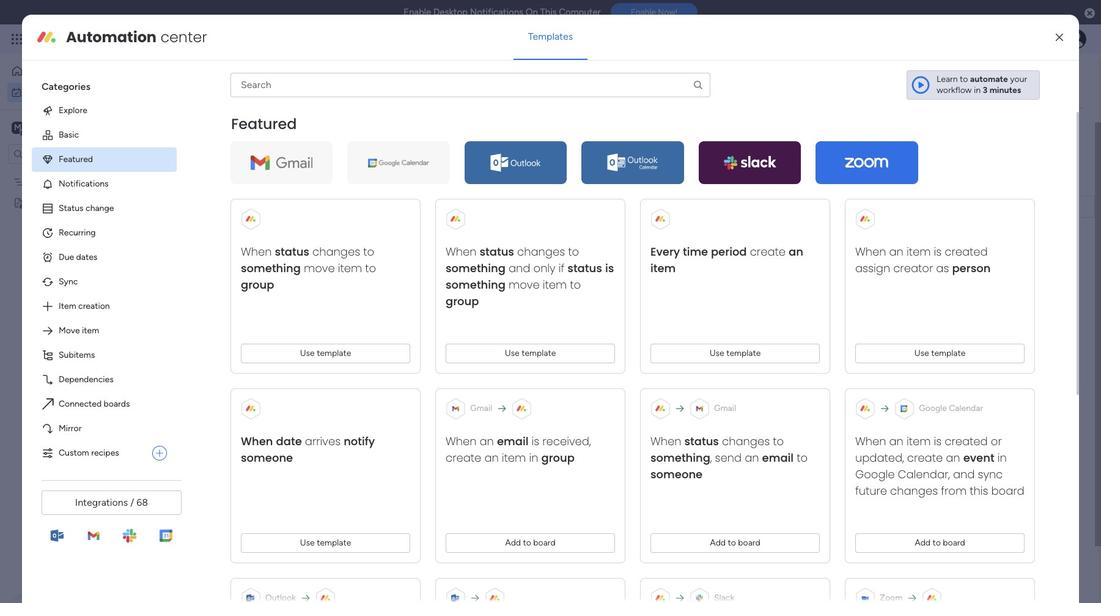 Task type: locate. For each thing, give the bounding box(es) containing it.
1 horizontal spatial work
[[99, 32, 121, 46]]

board
[[690, 177, 712, 187]]

create up calendar,
[[908, 450, 943, 466]]

week
[[567, 203, 586, 212], [231, 287, 260, 302], [233, 331, 262, 346]]

1 vertical spatial marketing
[[646, 203, 684, 213]]

created up event
[[945, 434, 989, 449]]

email right send
[[763, 450, 794, 466]]

created for event
[[945, 434, 989, 449]]

nov
[[871, 202, 885, 211]]

created
[[945, 244, 989, 259], [945, 434, 989, 449]]

email inside when status changes to something , send an email to someone
[[763, 450, 794, 466]]

status
[[275, 244, 310, 259], [480, 244, 515, 259], [568, 261, 603, 276], [685, 434, 719, 449]]

0 vertical spatial move
[[304, 261, 335, 276]]

dates right due
[[76, 252, 97, 262]]

my inside my work button
[[27, 87, 39, 97]]

1 vertical spatial dates
[[76, 252, 97, 262]]

this
[[970, 483, 989, 499]]

1 vertical spatial and
[[954, 467, 975, 482]]

changes for only
[[518, 244, 565, 259]]

Filter dashboard by text search field
[[180, 122, 295, 142]]

something for when status changes   to something and only if status is something move item to group
[[446, 261, 506, 276]]

workspace
[[52, 121, 100, 133]]

lottie animation element
[[0, 480, 156, 603]]

my for my work
[[184, 71, 212, 98]]

1 horizontal spatial featured
[[231, 114, 297, 134]]

date
[[263, 419, 289, 434], [276, 434, 302, 449]]

enable for enable desktop notifications on this computer
[[404, 7, 432, 18]]

past
[[206, 177, 230, 192]]

plan inside the marketing plan 'link'
[[686, 203, 703, 213]]

2 horizontal spatial group
[[542, 450, 575, 466]]

create
[[750, 244, 786, 259], [446, 450, 482, 466], [908, 450, 943, 466]]

period
[[711, 244, 747, 259]]

is left received,
[[532, 434, 540, 449]]

explore
[[59, 105, 87, 116]]

when status changes   to something move item to group
[[241, 244, 376, 292]]

when
[[241, 244, 272, 259], [446, 244, 477, 259], [856, 244, 887, 259], [241, 434, 273, 449], [446, 434, 477, 449], [651, 434, 682, 449], [856, 434, 887, 449]]

1 vertical spatial marketing plan
[[646, 203, 703, 213]]

0 horizontal spatial enable
[[404, 7, 432, 18]]

week down the today / 0 items at top left
[[231, 287, 260, 302]]

1 horizontal spatial dates
[[233, 177, 265, 192]]

marketing plan up notes
[[29, 177, 85, 187]]

m
[[14, 122, 21, 132]]

0 horizontal spatial marketing
[[29, 177, 67, 187]]

1 vertical spatial move
[[509, 277, 540, 292]]

basic option
[[32, 123, 177, 147]]

0 vertical spatial dates
[[233, 177, 265, 192]]

create inside when an item is created or updated, create an
[[908, 450, 943, 466]]

when inside when an item is created or updated, create an
[[856, 434, 887, 449]]

0 horizontal spatial move
[[304, 261, 335, 276]]

workspace selection element
[[12, 120, 102, 136]]

1 horizontal spatial move
[[509, 277, 540, 292]]

work right the monday
[[99, 32, 121, 46]]

create inside is received, create an item in
[[446, 450, 482, 466]]

later / 0 items
[[206, 375, 274, 390]]

in inside in google calendar, and sync future changes from this board
[[998, 450, 1007, 466]]

this week
[[551, 203, 586, 212]]

when inside when status changes   to something move item to group
[[241, 244, 272, 259]]

1 add to board button from the left
[[446, 533, 615, 553]]

1 horizontal spatial add to board
[[710, 538, 761, 548]]

google inside in google calendar, and sync future changes from this board
[[856, 467, 895, 482]]

every
[[651, 244, 681, 259]]

featured down basic
[[59, 154, 93, 165]]

working on it
[[942, 202, 992, 212]]

0 horizontal spatial notifications
[[59, 179, 109, 189]]

something inside when status changes   to something move item to group
[[241, 261, 301, 276]]

home image
[[11, 65, 23, 77]]

created inside when an item is created or updated, create an
[[945, 434, 989, 449]]

an inside is received, create an item in
[[485, 450, 499, 466]]

items right "later"
[[253, 379, 274, 389]]

2 horizontal spatial add to board
[[915, 538, 966, 548]]

items up "next week / 0 items"
[[279, 291, 300, 301]]

0 horizontal spatial add to board button
[[446, 533, 615, 553]]

email left received,
[[497, 434, 529, 449]]

1 created from the top
[[945, 244, 989, 259]]

main workspace
[[28, 121, 100, 133]]

0 horizontal spatial marketing plan
[[29, 177, 85, 187]]

1 horizontal spatial add
[[710, 538, 726, 548]]

create right period
[[750, 244, 786, 259]]

1 vertical spatial work
[[41, 87, 59, 97]]

0 horizontal spatial featured
[[59, 154, 93, 165]]

0 vertical spatial group
[[241, 277, 274, 292]]

option
[[0, 171, 156, 173]]

my
[[184, 71, 212, 98], [27, 87, 39, 97]]

1 vertical spatial someone
[[651, 467, 703, 482]]

search image
[[693, 79, 704, 90]]

marketing up notes
[[29, 177, 67, 187]]

0 vertical spatial week
[[567, 203, 586, 212]]

1 vertical spatial plan
[[686, 203, 703, 213]]

enable left desktop
[[404, 7, 432, 18]]

my left categories
[[27, 87, 39, 97]]

2 vertical spatial this
[[206, 287, 228, 302]]

google up future
[[856, 467, 895, 482]]

when inside when an item is created assign creator as
[[856, 244, 887, 259]]

dates for past
[[233, 177, 265, 192]]

0 vertical spatial notifications
[[470, 7, 524, 18]]

is
[[935, 244, 942, 259], [606, 261, 614, 276], [532, 434, 540, 449], [935, 434, 942, 449]]

sync option
[[32, 270, 177, 294]]

featured
[[231, 114, 297, 134], [59, 154, 93, 165]]

/ right "later"
[[237, 375, 242, 390]]

work
[[99, 32, 121, 46], [41, 87, 59, 97]]

work inside button
[[41, 87, 59, 97]]

due dates option
[[32, 245, 177, 270]]

0
[[252, 247, 258, 257], [271, 291, 277, 301], [274, 335, 279, 345], [245, 379, 251, 389]]

gmail up when an email
[[470, 403, 493, 414]]

kendall parks image
[[1068, 29, 1087, 49]]

see plans image
[[203, 32, 214, 46]]

featured inside option
[[59, 154, 93, 165]]

mirror option
[[32, 417, 177, 441]]

when for when an item is created assign creator as
[[856, 244, 887, 259]]

0 right "later"
[[245, 379, 251, 389]]

1 horizontal spatial someone
[[651, 467, 703, 482]]

1 horizontal spatial gmail
[[715, 403, 737, 414]]

marketing inside the marketing plan 'link'
[[646, 203, 684, 213]]

item inside when status changes   to something move item to group
[[338, 261, 362, 276]]

recurring option
[[32, 221, 177, 245]]

changes inside when status changes   to something move item to group
[[313, 244, 360, 259]]

someone
[[241, 450, 293, 466], [651, 467, 703, 482]]

group inside when status changes   to something and only if status is something move item to group
[[446, 294, 479, 309]]

work for my
[[41, 87, 59, 97]]

status for when status changes to something , send an email to someone
[[685, 434, 719, 449]]

due dates
[[59, 252, 97, 262]]

0 down this week / 0 items
[[274, 335, 279, 345]]

week down group
[[567, 203, 586, 212]]

2 add to board button from the left
[[651, 533, 820, 553]]

workspace image
[[12, 121, 24, 134]]

add to board for group
[[506, 538, 556, 548]]

0 horizontal spatial email
[[497, 434, 529, 449]]

1 vertical spatial featured
[[59, 154, 93, 165]]

arrives
[[305, 434, 341, 449]]

enable left now!
[[631, 7, 656, 17]]

google calendar
[[920, 403, 984, 414]]

0 horizontal spatial group
[[241, 277, 274, 292]]

something
[[241, 261, 301, 276], [446, 261, 506, 276], [446, 277, 506, 292], [651, 450, 711, 466]]

enable inside "button"
[[631, 7, 656, 17]]

1 vertical spatial week
[[231, 287, 260, 302]]

group inside when status changes   to something move item to group
[[241, 277, 274, 292]]

2 add to board from the left
[[710, 538, 761, 548]]

is inside when an item is created or updated, create an
[[935, 434, 942, 449]]

marketing up the every
[[646, 203, 684, 213]]

it
[[987, 202, 992, 212]]

1 horizontal spatial marketing plan
[[646, 203, 703, 213]]

something for when status changes to something , send an email to someone
[[651, 450, 711, 466]]

/ left "68"
[[130, 497, 134, 508]]

and up 'from'
[[954, 467, 975, 482]]

0 vertical spatial marketing
[[29, 177, 67, 187]]

1 add to board from the left
[[506, 538, 556, 548]]

and
[[509, 261, 531, 276], [954, 467, 975, 482]]

use template button
[[241, 344, 411, 363], [446, 344, 615, 363], [651, 344, 820, 363], [856, 344, 1025, 363], [241, 533, 411, 553]]

categories heading
[[32, 70, 177, 98]]

select product image
[[11, 33, 23, 45]]

1 horizontal spatial marketing
[[646, 203, 684, 213]]

items
[[364, 127, 385, 137], [260, 247, 281, 257], [279, 291, 300, 301], [281, 335, 302, 345], [253, 379, 274, 389]]

dependencies
[[59, 374, 114, 385]]

use
[[300, 348, 315, 358], [505, 348, 520, 358], [710, 348, 725, 358], [915, 348, 930, 358], [300, 538, 315, 548]]

is right if
[[606, 261, 614, 276]]

without a date /
[[206, 419, 300, 434]]

1 horizontal spatial my
[[184, 71, 212, 98]]

an
[[789, 244, 804, 259], [890, 244, 904, 259], [480, 434, 494, 449], [890, 434, 904, 449], [485, 450, 499, 466], [745, 450, 760, 466], [947, 450, 961, 466]]

1 vertical spatial this
[[551, 203, 565, 212]]

1 vertical spatial notifications
[[59, 179, 109, 189]]

monday
[[54, 32, 96, 46]]

status
[[59, 203, 84, 213]]

1 horizontal spatial add to board button
[[651, 533, 820, 553]]

0 vertical spatial this
[[541, 7, 557, 18]]

subitems option
[[32, 343, 177, 368]]

board for is received, create an item in
[[534, 538, 556, 548]]

work for monday
[[99, 32, 121, 46]]

this
[[541, 7, 557, 18], [551, 203, 565, 212], [206, 287, 228, 302]]

0 horizontal spatial plan
[[69, 177, 85, 187]]

0 inside this week / 0 items
[[271, 291, 277, 301]]

0 vertical spatial featured
[[231, 114, 297, 134]]

marketing plan down 'board' on the right top of page
[[646, 203, 703, 213]]

when inside when date arrives notify someone
[[241, 434, 273, 449]]

2 add from the left
[[710, 538, 726, 548]]

items inside later / 0 items
[[253, 379, 274, 389]]

2 horizontal spatial add
[[915, 538, 931, 548]]

1 vertical spatial email
[[763, 450, 794, 466]]

items down this week / 0 items
[[281, 335, 302, 345]]

0 horizontal spatial and
[[509, 261, 531, 276]]

when status changes   to something and only if status is something move item to group
[[446, 244, 614, 309]]

0 horizontal spatial someone
[[241, 450, 293, 466]]

0 vertical spatial marketing plan
[[29, 177, 85, 187]]

plan
[[69, 177, 85, 187], [686, 203, 703, 213]]

0 horizontal spatial gmail
[[470, 403, 493, 414]]

0 horizontal spatial add
[[506, 538, 521, 548]]

this right on
[[541, 7, 557, 18]]

1 vertical spatial created
[[945, 434, 989, 449]]

2 gmail from the left
[[715, 403, 737, 414]]

notifications option
[[32, 172, 177, 196]]

and inside when status changes   to something and only if status is something move item to group
[[509, 261, 531, 276]]

status inside when status changes   to something move item to group
[[275, 244, 310, 259]]

0 vertical spatial google
[[920, 403, 948, 414]]

board inside in google calendar, and sync future changes from this board
[[992, 483, 1025, 499]]

0 horizontal spatial in
[[529, 450, 539, 466]]

on
[[975, 202, 985, 212]]

1 horizontal spatial and
[[954, 467, 975, 482]]

1 horizontal spatial email
[[763, 450, 794, 466]]

0 horizontal spatial google
[[856, 467, 895, 482]]

2 created from the top
[[945, 434, 989, 449]]

list box
[[0, 169, 156, 378]]

0 vertical spatial email
[[497, 434, 529, 449]]

items up this week / 0 items
[[260, 247, 281, 257]]

2 vertical spatial week
[[233, 331, 262, 346]]

status for when status changes   to something move item to group
[[275, 244, 310, 259]]

something for when status changes   to something move item to group
[[241, 261, 301, 276]]

in inside is received, create an item in
[[529, 450, 539, 466]]

today / 0 items
[[206, 243, 281, 258]]

2 horizontal spatial add to board button
[[856, 533, 1025, 553]]

and left only
[[509, 261, 531, 276]]

item inside is received, create an item in
[[502, 450, 526, 466]]

marketing plan link
[[644, 196, 757, 218]]

0 vertical spatial and
[[509, 261, 531, 276]]

add to board
[[506, 538, 556, 548], [710, 538, 761, 548], [915, 538, 966, 548]]

dates inside due dates option
[[76, 252, 97, 262]]

changes inside when status changes   to something and only if status is something move item to group
[[518, 244, 565, 259]]

item
[[59, 301, 76, 311]]

/ inside "button"
[[130, 497, 134, 508]]

something inside when status changes to something , send an email to someone
[[651, 450, 711, 466]]

when date arrives notify someone
[[241, 434, 375, 466]]

enable now!
[[631, 7, 678, 17]]

1 horizontal spatial enable
[[631, 7, 656, 17]]

notes
[[29, 197, 52, 208]]

0 horizontal spatial work
[[41, 87, 59, 97]]

notifications left on
[[470, 7, 524, 18]]

an inside an item
[[789, 244, 804, 259]]

0 right today at the left of page
[[252, 247, 258, 257]]

as
[[937, 261, 950, 276]]

item creation option
[[32, 294, 177, 319]]

0 inside the today / 0 items
[[252, 247, 258, 257]]

plan down 'board' on the right top of page
[[686, 203, 703, 213]]

0 horizontal spatial add to board
[[506, 538, 556, 548]]

0 up "next week / 0 items"
[[271, 291, 277, 301]]

learn
[[937, 74, 958, 84]]

is up "as"
[[935, 244, 942, 259]]

my left work
[[184, 71, 212, 98]]

date right a
[[263, 419, 289, 434]]

zoom
[[880, 593, 903, 603]]

enable
[[404, 7, 432, 18], [631, 7, 656, 17]]

move item option
[[32, 319, 177, 343]]

sync
[[979, 467, 1004, 482]]

move inside when status changes   to something move item to group
[[304, 261, 335, 276]]

this up "next"
[[206, 287, 228, 302]]

enable now! button
[[611, 3, 698, 22]]

when inside when status changes to something , send an email to someone
[[651, 434, 682, 449]]

item inside when an item is created assign creator as
[[907, 244, 931, 259]]

None search field
[[231, 73, 711, 97], [180, 122, 295, 142], [231, 73, 711, 97], [180, 122, 295, 142]]

created for person
[[945, 244, 989, 259]]

1 horizontal spatial group
[[446, 294, 479, 309]]

created inside when an item is created assign creator as
[[945, 244, 989, 259]]

google left calendar
[[920, 403, 948, 414]]

0 vertical spatial work
[[99, 32, 121, 46]]

customize
[[410, 127, 451, 137]]

0 vertical spatial someone
[[241, 450, 293, 466]]

1 gmail from the left
[[470, 403, 493, 414]]

1 vertical spatial group
[[446, 294, 479, 309]]

add to board for something
[[710, 538, 761, 548]]

templates
[[528, 31, 573, 42]]

changes inside when status changes to something , send an email to someone
[[723, 434, 770, 449]]

when inside when status changes   to something and only if status is something move item to group
[[446, 244, 477, 259]]

dates
[[233, 177, 265, 192], [76, 252, 97, 262]]

1 horizontal spatial create
[[750, 244, 786, 259]]

featured down work
[[231, 114, 297, 134]]

0 inside "next week / 0 items"
[[274, 335, 279, 345]]

use template
[[300, 348, 351, 358], [505, 348, 556, 358], [710, 348, 761, 358], [915, 348, 966, 358], [300, 538, 351, 548]]

without
[[206, 419, 250, 434]]

board for in google calendar, and sync future changes from this board
[[944, 538, 966, 548]]

/ left 1
[[268, 177, 273, 192]]

v2 overdue deadline image
[[843, 201, 853, 213]]

1 add from the left
[[506, 538, 521, 548]]

add to board button for something
[[651, 533, 820, 553]]

0 horizontal spatial dates
[[76, 252, 97, 262]]

3 add from the left
[[915, 538, 931, 548]]

outlook
[[266, 593, 296, 603]]

marketing inside list box
[[29, 177, 67, 187]]

this week / 0 items
[[206, 287, 300, 302]]

1 horizontal spatial plan
[[686, 203, 703, 213]]

create down when an email
[[446, 450, 482, 466]]

1
[[276, 180, 280, 191]]

a
[[252, 419, 260, 434]]

0 vertical spatial created
[[945, 244, 989, 259]]

gmail up send
[[715, 403, 737, 414]]

template
[[317, 348, 351, 358], [522, 348, 556, 358], [727, 348, 761, 358], [932, 348, 966, 358], [317, 538, 351, 548]]

item
[[282, 180, 299, 191], [907, 244, 931, 259], [338, 261, 362, 276], [651, 261, 676, 276], [543, 277, 567, 292], [82, 325, 99, 336], [907, 434, 931, 449], [502, 450, 526, 466]]

notify
[[344, 434, 375, 449]]

changes for send
[[723, 434, 770, 449]]

plan up status at top left
[[69, 177, 85, 187]]

0 vertical spatial plan
[[69, 177, 85, 187]]

is up in google calendar, and sync future changes from this board
[[935, 434, 942, 449]]

2 horizontal spatial in
[[998, 450, 1007, 466]]

status inside when status changes to something , send an email to someone
[[685, 434, 719, 449]]

notifications up status change
[[59, 179, 109, 189]]

Search for a column type search field
[[231, 73, 711, 97]]

automate
[[971, 74, 1009, 84]]

date left arrives
[[276, 434, 302, 449]]

add for group
[[506, 538, 521, 548]]

items right done
[[364, 127, 385, 137]]

my work button
[[7, 82, 132, 102]]

this up if
[[551, 203, 565, 212]]

0 horizontal spatial my
[[27, 87, 39, 97]]

monday work management
[[54, 32, 190, 46]]

3 add to board button from the left
[[856, 533, 1025, 553]]

1 vertical spatial google
[[856, 467, 895, 482]]

week right "next"
[[233, 331, 262, 346]]

automation  center image
[[37, 27, 56, 47]]

0 horizontal spatial create
[[446, 450, 482, 466]]

dependencies option
[[32, 368, 177, 392]]

1 horizontal spatial in
[[975, 85, 981, 95]]

work up explore
[[41, 87, 59, 97]]

dates left 1
[[233, 177, 265, 192]]

help
[[1008, 572, 1030, 585]]

2 horizontal spatial create
[[908, 450, 943, 466]]

your
[[1011, 74, 1028, 84]]

created up person
[[945, 244, 989, 259]]



Task type: vqa. For each thing, say whether or not it's contained in the screenshot.
someone to the right
yes



Task type: describe. For each thing, give the bounding box(es) containing it.
creator
[[894, 261, 934, 276]]

dates for due
[[76, 252, 97, 262]]

management
[[123, 32, 190, 46]]

in inside your workflow in
[[975, 85, 981, 95]]

integrations / 68 button
[[42, 491, 182, 515]]

customize button
[[390, 122, 456, 142]]

changes inside in google calendar, and sync future changes from this board
[[891, 483, 939, 499]]

connected
[[59, 399, 102, 409]]

assign
[[856, 261, 891, 276]]

or
[[992, 434, 1003, 449]]

calendar,
[[898, 467, 951, 482]]

3 add to board from the left
[[915, 538, 966, 548]]

only
[[534, 261, 556, 276]]

main
[[28, 121, 50, 133]]

1 horizontal spatial notifications
[[470, 7, 524, 18]]

work
[[216, 71, 266, 98]]

computer
[[559, 7, 601, 18]]

minutes
[[990, 85, 1022, 95]]

this for this week / 0 items
[[206, 287, 228, 302]]

someone inside when status changes to something , send an email to someone
[[651, 467, 703, 482]]

integrations / 68
[[75, 497, 148, 508]]

date inside when date arrives notify someone
[[276, 434, 302, 449]]

connected boards option
[[32, 392, 177, 417]]

enable for enable now!
[[631, 7, 656, 17]]

future
[[856, 483, 888, 499]]

next week / 0 items
[[206, 331, 302, 346]]

hide
[[322, 127, 341, 137]]

on
[[526, 7, 538, 18]]

nov 9
[[871, 202, 892, 211]]

past dates / 1 item
[[206, 177, 299, 192]]

dapulse close image
[[1085, 7, 1096, 20]]

marketing plan inside 'link'
[[646, 203, 703, 213]]

when an item is created or updated, create an
[[856, 434, 1003, 466]]

custom
[[59, 448, 89, 458]]

calendar
[[950, 403, 984, 414]]

recurring
[[59, 228, 96, 238]]

recipes
[[91, 448, 119, 458]]

in google calendar, and sync future changes from this board
[[856, 450, 1025, 499]]

an item
[[651, 244, 804, 276]]

items inside "next week / 0 items"
[[281, 335, 302, 345]]

changes for item
[[313, 244, 360, 259]]

1 horizontal spatial google
[[920, 403, 948, 414]]

and inside in google calendar, and sync future changes from this board
[[954, 467, 975, 482]]

working
[[942, 202, 973, 212]]

my work
[[27, 87, 59, 97]]

item inside when status changes   to something and only if status is something move item to group
[[543, 277, 567, 292]]

is inside when an item is created assign creator as
[[935, 244, 942, 259]]

week for next week /
[[233, 331, 262, 346]]

lottie animation image
[[0, 480, 156, 603]]

updated,
[[856, 450, 905, 466]]

automation center
[[66, 27, 207, 47]]

center
[[161, 27, 207, 47]]

help button
[[998, 568, 1041, 589]]

week for this week /
[[231, 287, 260, 302]]

now!
[[659, 7, 678, 17]]

private board image
[[13, 197, 24, 208]]

item inside option
[[82, 325, 99, 336]]

later
[[206, 375, 234, 390]]

group
[[570, 177, 594, 187]]

someone inside when date arrives notify someone
[[241, 450, 293, 466]]

is received, create an item in
[[446, 434, 591, 466]]

templates button
[[514, 22, 588, 51]]

your workflow in
[[937, 74, 1028, 95]]

sync
[[59, 276, 78, 287]]

item creation
[[59, 301, 110, 311]]

my work
[[184, 71, 266, 98]]

9
[[887, 202, 892, 211]]

automation
[[66, 27, 157, 47]]

notifications inside 'option'
[[59, 179, 109, 189]]

time
[[683, 244, 709, 259]]

item inside past dates / 1 item
[[282, 180, 299, 191]]

/ down this week / 0 items
[[265, 331, 271, 346]]

explore option
[[32, 98, 177, 123]]

an inside when an item is created assign creator as
[[890, 244, 904, 259]]

/ left arrives
[[291, 419, 297, 434]]

add to board button for group
[[446, 533, 615, 553]]

this for this week
[[551, 203, 565, 212]]

list box containing marketing plan
[[0, 169, 156, 378]]

when for when an email
[[446, 434, 477, 449]]

when for when status changes   to something and only if status is something move item to group
[[446, 244, 477, 259]]

status change option
[[32, 196, 177, 221]]

received,
[[543, 434, 591, 449]]

search image
[[281, 127, 291, 137]]

move inside when status changes   to something and only if status is something move item to group
[[509, 277, 540, 292]]

date
[[873, 177, 891, 187]]

items inside the today / 0 items
[[260, 247, 281, 257]]

marketing plan inside list box
[[29, 177, 85, 187]]

connected boards
[[59, 399, 130, 409]]

person
[[953, 261, 991, 276]]

integrations
[[75, 497, 128, 508]]

every time period create
[[651, 244, 789, 259]]

learn to automate
[[937, 74, 1009, 84]]

creation
[[78, 301, 110, 311]]

is inside is received, create an item in
[[532, 434, 540, 449]]

change
[[86, 203, 114, 213]]

workflow
[[937, 85, 973, 95]]

when for when date arrives notify someone
[[241, 434, 273, 449]]

when an email
[[446, 434, 529, 449]]

add for something
[[710, 538, 726, 548]]

items inside this week / 0 items
[[279, 291, 300, 301]]

subitems
[[59, 350, 95, 360]]

when status changes to something , send an email to someone
[[651, 434, 808, 482]]

an inside when status changes to something , send an email to someone
[[745, 450, 760, 466]]

,
[[711, 450, 712, 466]]

desktop
[[434, 7, 468, 18]]

3 minutes
[[983, 85, 1022, 95]]

my for my work
[[27, 87, 39, 97]]

when for when an item is created or updated, create an
[[856, 434, 887, 449]]

custom recipes
[[59, 448, 119, 458]]

status for when status changes   to something and only if status is something move item to group
[[480, 244, 515, 259]]

when an item is created assign creator as
[[856, 244, 989, 276]]

item inside an item
[[651, 261, 676, 276]]

board for changes to
[[739, 538, 761, 548]]

Search in workspace field
[[26, 147, 102, 161]]

status change
[[59, 203, 114, 213]]

done
[[343, 127, 362, 137]]

categories list box
[[32, 70, 187, 466]]

2 vertical spatial group
[[542, 450, 575, 466]]

hide done items
[[322, 127, 385, 137]]

when for when status changes   to something move item to group
[[241, 244, 272, 259]]

3
[[983, 85, 988, 95]]

0 inside later / 0 items
[[245, 379, 251, 389]]

is inside when status changes   to something and only if status is something move item to group
[[606, 261, 614, 276]]

when for when status changes to something , send an email to someone
[[651, 434, 682, 449]]

mirror
[[59, 423, 82, 434]]

/ up "next week / 0 items"
[[263, 287, 268, 302]]

featured option
[[32, 147, 177, 172]]

item inside when an item is created or updated, create an
[[907, 434, 931, 449]]

custom recipes option
[[32, 441, 147, 466]]

/ right today at the left of page
[[244, 243, 249, 258]]

categories
[[42, 81, 90, 92]]



